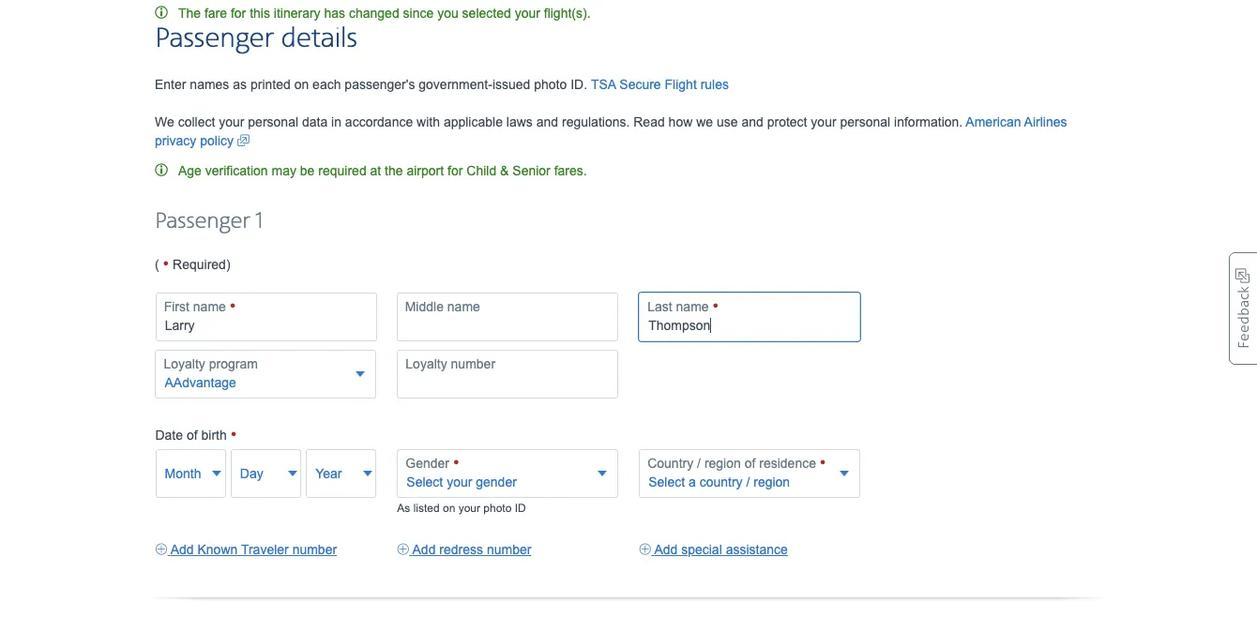 Task type: vqa. For each thing, say whether or not it's contained in the screenshot.
submit
no



Task type: describe. For each thing, give the bounding box(es) containing it.
1
[[256, 208, 263, 235]]

Loyalty number text field
[[397, 350, 619, 399]]

passenger for passenger 1
[[155, 208, 250, 235]]

each
[[313, 77, 341, 92]]

information.
[[895, 114, 963, 129]]

middle name
[[405, 299, 480, 314]]

gender
[[406, 456, 453, 471]]

flight(s).
[[544, 5, 591, 20]]

1 horizontal spatial of
[[745, 456, 756, 471]]

id
[[515, 502, 526, 515]]

add for add special assistance
[[655, 542, 678, 557]]

regulations.
[[562, 114, 630, 129]]

1 horizontal spatial for
[[448, 163, 463, 178]]

2 and from the left
[[742, 114, 764, 129]]

0 horizontal spatial for
[[231, 5, 246, 20]]

id.
[[571, 77, 588, 92]]

2 personal from the left
[[840, 114, 891, 129]]

accordance
[[345, 114, 413, 129]]

required
[[173, 257, 226, 272]]

may
[[272, 163, 297, 178]]

applicable
[[444, 114, 503, 129]]

add for add known traveler number
[[171, 542, 194, 557]]

collect
[[178, 114, 215, 129]]

protect
[[767, 114, 808, 129]]

required image for (
[[163, 255, 169, 274]]

required image for country / region of residence
[[820, 455, 826, 472]]

in
[[331, 114, 342, 129]]

last name
[[648, 299, 713, 314]]

First name text field
[[156, 293, 377, 341]]

leave feedback, opens external site in new window image
[[1229, 252, 1258, 365]]

1 and from the left
[[537, 114, 559, 129]]

we
[[697, 114, 713, 129]]

fares.
[[554, 163, 587, 178]]

you
[[437, 5, 459, 20]]

birth
[[201, 428, 227, 443]]

as
[[397, 502, 410, 515]]

passenger's
[[345, 77, 415, 92]]

listed
[[414, 502, 440, 515]]

required image for first name
[[230, 298, 236, 315]]

itinerary
[[274, 5, 321, 20]]

name for last name
[[676, 299, 709, 314]]

(
[[155, 257, 163, 272]]

required )
[[169, 257, 230, 272]]

loyalty number
[[406, 356, 496, 371]]

child
[[467, 163, 497, 178]]

/
[[697, 456, 701, 471]]

loyalty program
[[164, 356, 258, 371]]

passenger for passenger details
[[155, 21, 274, 56]]

required image for gender
[[453, 455, 459, 472]]

with
[[417, 114, 440, 129]]

redress
[[440, 542, 483, 557]]

your right protect
[[811, 114, 837, 129]]

program
[[209, 356, 258, 371]]

add known traveler number button
[[155, 540, 337, 559]]

details
[[281, 21, 358, 56]]

rules
[[701, 77, 729, 92]]

privacy
[[155, 133, 196, 148]]

add special assistance
[[655, 542, 788, 557]]

add special assistance button
[[639, 540, 788, 559]]

your up the add redress number
[[459, 502, 481, 515]]

required image for date of birth
[[231, 426, 237, 445]]

required image for last name
[[713, 298, 719, 315]]

names
[[190, 77, 229, 92]]

tsa secure flight rules button
[[591, 75, 729, 94]]

Last name text field
[[639, 293, 861, 341]]

the
[[385, 163, 403, 178]]

american airlines privacy policy
[[155, 114, 1068, 148]]

government-
[[419, 77, 493, 92]]

last
[[648, 299, 673, 314]]

passenger 1
[[155, 208, 263, 235]]

as listed on your photo id
[[397, 502, 526, 515]]

policy
[[200, 133, 234, 148]]

selected
[[462, 5, 511, 20]]

known
[[198, 542, 238, 557]]

)
[[226, 257, 230, 272]]

american airlines privacy policy link
[[155, 114, 1068, 150]]

changed
[[349, 5, 400, 20]]

american
[[966, 114, 1022, 129]]

enter
[[155, 77, 186, 92]]

loyalty for loyalty number
[[406, 356, 447, 371]]

the fare for this itinerary has changed since you selected your flight(s).
[[175, 5, 591, 20]]

number inside button
[[292, 542, 337, 557]]

since
[[403, 5, 434, 20]]

we collect your personal data in accordance with applicable laws and regulations. read how we use and protect your personal information.
[[155, 114, 966, 129]]

required
[[318, 163, 367, 178]]

fare
[[205, 5, 227, 20]]

residence
[[760, 456, 816, 471]]

your up newpage icon
[[219, 114, 244, 129]]



Task type: locate. For each thing, give the bounding box(es) containing it.
newpage image
[[237, 131, 250, 150]]

read
[[634, 114, 665, 129]]

1 horizontal spatial on
[[443, 502, 455, 515]]

passenger down fare
[[155, 21, 274, 56]]

assistance
[[726, 542, 788, 557]]

personal up newpage icon
[[248, 114, 299, 129]]

has
[[324, 5, 345, 20]]

2 passenger from the top
[[155, 208, 250, 235]]

name for first name
[[193, 299, 226, 314]]

0 horizontal spatial loyalty
[[164, 356, 205, 371]]

0 horizontal spatial on
[[294, 77, 309, 92]]

1 vertical spatial on
[[443, 502, 455, 515]]

country
[[648, 456, 694, 471]]

on left each
[[294, 77, 309, 92]]

Middle name text field
[[397, 293, 618, 341]]

verification
[[205, 163, 268, 178]]

passenger details
[[155, 21, 358, 56]]

airlines
[[1025, 114, 1068, 129]]

0 horizontal spatial add
[[171, 542, 194, 557]]

add right add icon
[[655, 542, 678, 557]]

loyalty for loyalty program
[[164, 356, 205, 371]]

2 add image from the left
[[397, 540, 410, 559]]

add for add redress number
[[413, 542, 436, 557]]

0 vertical spatial required image
[[713, 298, 719, 315]]

printed
[[251, 77, 291, 92]]

required image right residence
[[820, 455, 826, 472]]

special
[[682, 542, 722, 557]]

region
[[705, 456, 741, 471]]

of
[[187, 428, 198, 443], [745, 456, 756, 471]]

be
[[300, 163, 315, 178]]

on
[[294, 77, 309, 92], [443, 502, 455, 515]]

1 horizontal spatial personal
[[840, 114, 891, 129]]

tsa
[[591, 77, 616, 92]]

add known traveler number
[[171, 542, 337, 557]]

of left birth
[[187, 428, 198, 443]]

age verification may be required at the airport for child & senior fares.
[[175, 163, 587, 178]]

1 personal from the left
[[248, 114, 299, 129]]

required image down )
[[230, 298, 236, 315]]

add inside button
[[413, 542, 436, 557]]

2 add from the left
[[413, 542, 436, 557]]

personal
[[248, 114, 299, 129], [840, 114, 891, 129]]

date of birth
[[155, 428, 231, 443]]

1 vertical spatial passenger
[[155, 208, 250, 235]]

date
[[155, 428, 183, 443]]

for
[[231, 5, 246, 20], [448, 163, 463, 178]]

1 vertical spatial photo
[[484, 502, 512, 515]]

0 horizontal spatial of
[[187, 428, 198, 443]]

add left redress
[[413, 542, 436, 557]]

name right last
[[676, 299, 709, 314]]

required image right birth
[[231, 426, 237, 445]]

add
[[171, 542, 194, 557], [413, 542, 436, 557], [655, 542, 678, 557]]

on right the listed
[[443, 502, 455, 515]]

loyalty down middle
[[406, 356, 447, 371]]

photo
[[534, 77, 567, 92], [484, 502, 512, 515]]

personal left information.
[[840, 114, 891, 129]]

of right region
[[745, 456, 756, 471]]

1 vertical spatial of
[[745, 456, 756, 471]]

and right laws
[[537, 114, 559, 129]]

1 add from the left
[[171, 542, 194, 557]]

this
[[250, 5, 270, 20]]

add inside button
[[171, 542, 194, 557]]

add image left known
[[155, 540, 168, 559]]

use
[[717, 114, 738, 129]]

1 vertical spatial required image
[[231, 426, 237, 445]]

first
[[164, 299, 190, 314]]

add redress number
[[413, 542, 532, 557]]

required image left required
[[163, 255, 169, 274]]

country / region of residence
[[648, 456, 820, 471]]

add inside popup button
[[655, 542, 678, 557]]

add image
[[155, 540, 168, 559], [397, 540, 410, 559]]

1 horizontal spatial name
[[448, 299, 480, 314]]

number right traveler
[[292, 542, 337, 557]]

1 name from the left
[[193, 299, 226, 314]]

passenger up required )
[[155, 208, 250, 235]]

number down the middle name text field
[[451, 356, 496, 371]]

first name
[[164, 299, 230, 314]]

as
[[233, 77, 247, 92]]

1 horizontal spatial required image
[[713, 298, 719, 315]]

traveler
[[241, 542, 289, 557]]

data
[[302, 114, 328, 129]]

at
[[370, 163, 381, 178]]

add image for add known traveler number
[[155, 540, 168, 559]]

senior
[[513, 163, 551, 178]]

issued
[[493, 77, 531, 92]]

&
[[500, 163, 509, 178]]

0 vertical spatial for
[[231, 5, 246, 20]]

age
[[178, 163, 202, 178]]

your
[[515, 5, 540, 20], [219, 114, 244, 129], [811, 114, 837, 129], [459, 502, 481, 515]]

airport
[[407, 163, 444, 178]]

0 horizontal spatial add image
[[155, 540, 168, 559]]

1 horizontal spatial add
[[413, 542, 436, 557]]

1 horizontal spatial and
[[742, 114, 764, 129]]

and
[[537, 114, 559, 129], [742, 114, 764, 129]]

0 horizontal spatial required image
[[231, 426, 237, 445]]

photo left id.
[[534, 77, 567, 92]]

0 horizontal spatial and
[[537, 114, 559, 129]]

1 add image from the left
[[155, 540, 168, 559]]

for left this
[[231, 5, 246, 20]]

1 loyalty from the left
[[164, 356, 205, 371]]

0 horizontal spatial photo
[[484, 502, 512, 515]]

0 vertical spatial on
[[294, 77, 309, 92]]

1 horizontal spatial photo
[[534, 77, 567, 92]]

1 vertical spatial for
[[448, 163, 463, 178]]

number inside button
[[487, 542, 532, 557]]

add image down as
[[397, 540, 410, 559]]

1 horizontal spatial loyalty
[[406, 356, 447, 371]]

2 horizontal spatial name
[[676, 299, 709, 314]]

name right first
[[193, 299, 226, 314]]

secure
[[620, 77, 661, 92]]

flight
[[665, 77, 697, 92]]

3 add from the left
[[655, 542, 678, 557]]

2 horizontal spatial add
[[655, 542, 678, 557]]

add redress number button
[[397, 540, 532, 559]]

add image
[[639, 540, 652, 559]]

1 passenger from the top
[[155, 21, 274, 56]]

required image right last
[[713, 298, 719, 315]]

required image up as listed on your photo id
[[453, 455, 459, 472]]

3 name from the left
[[676, 299, 709, 314]]

name for middle name
[[448, 299, 480, 314]]

and right use
[[742, 114, 764, 129]]

loyalty left program
[[164, 356, 205, 371]]

for left "child"
[[448, 163, 463, 178]]

add left known
[[171, 542, 194, 557]]

enter names as printed on each passenger's government-issued photo id. tsa secure flight rules
[[155, 77, 729, 92]]

how
[[669, 114, 693, 129]]

we
[[155, 114, 174, 129]]

0 vertical spatial of
[[187, 428, 198, 443]]

0 vertical spatial photo
[[534, 77, 567, 92]]

number down id
[[487, 542, 532, 557]]

laws
[[507, 114, 533, 129]]

name
[[193, 299, 226, 314], [448, 299, 480, 314], [676, 299, 709, 314]]

required image
[[163, 255, 169, 274], [230, 298, 236, 315], [453, 455, 459, 472], [820, 455, 826, 472]]

the
[[178, 5, 201, 20]]

loyalty
[[164, 356, 205, 371], [406, 356, 447, 371]]

0 horizontal spatial personal
[[248, 114, 299, 129]]

add image for add redress number
[[397, 540, 410, 559]]

photo left id
[[484, 502, 512, 515]]

name right middle
[[448, 299, 480, 314]]

0 vertical spatial passenger
[[155, 21, 274, 56]]

2 loyalty from the left
[[406, 356, 447, 371]]

2 name from the left
[[448, 299, 480, 314]]

1 horizontal spatial add image
[[397, 540, 410, 559]]

middle
[[405, 299, 444, 314]]

your left flight(s).
[[515, 5, 540, 20]]

required image
[[713, 298, 719, 315], [231, 426, 237, 445]]

0 horizontal spatial name
[[193, 299, 226, 314]]

number
[[451, 356, 496, 371], [292, 542, 337, 557], [487, 542, 532, 557]]



